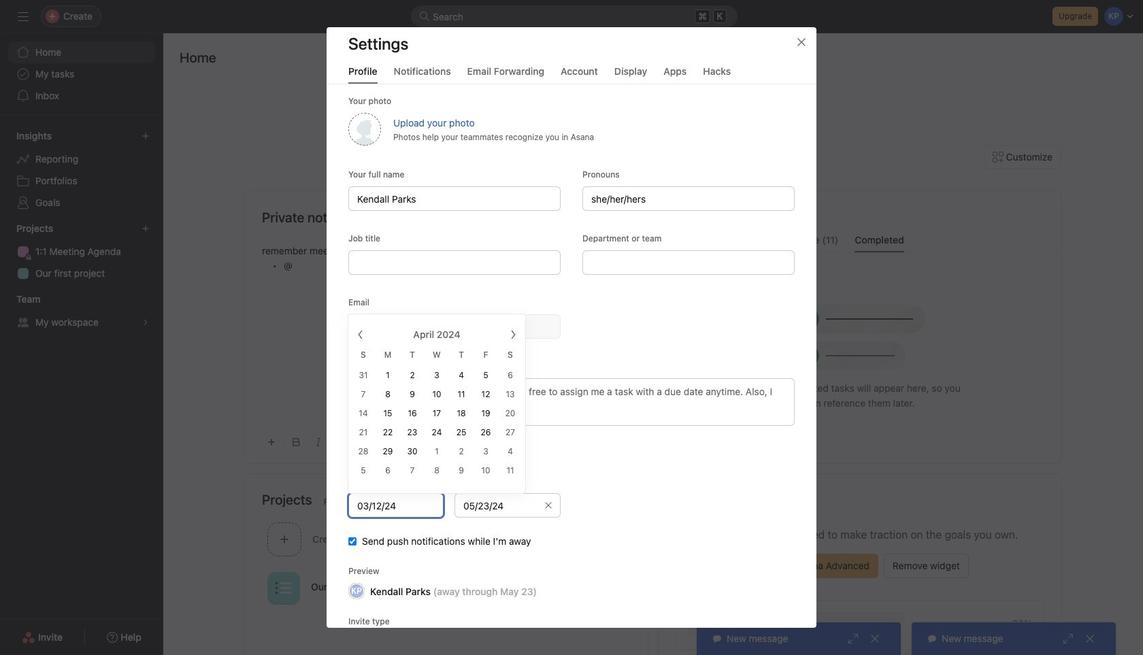 Task type: describe. For each thing, give the bounding box(es) containing it.
close image for 1st expand new message icon
[[870, 634, 881, 645]]

increase list indent image
[[467, 438, 475, 447]]

Third-person pronouns (e.g. she/her/hers) text field
[[583, 186, 795, 211]]

I usually work from 9am-5pm PST. Feel free to assign me a task with a due date anytime. Also, I love dogs! text field
[[348, 378, 795, 426]]

underline image
[[336, 438, 344, 447]]

list image
[[276, 580, 292, 597]]

italics image
[[314, 438, 323, 447]]

next month image
[[508, 329, 519, 340]]

close image for second expand new message icon from the left
[[1085, 634, 1096, 645]]

previous month image
[[355, 329, 366, 340]]



Task type: locate. For each thing, give the bounding box(es) containing it.
projects element
[[0, 216, 163, 287]]

2 horizontal spatial close image
[[1085, 634, 1096, 645]]

bold image
[[293, 438, 301, 447]]

1 expand new message image from the left
[[848, 634, 859, 645]]

document
[[262, 244, 631, 421]]

link image
[[489, 438, 497, 447]]

None text field
[[348, 186, 561, 211], [583, 250, 795, 275], [348, 186, 561, 211], [583, 250, 795, 275]]

switch
[[348, 449, 365, 458]]

expand new message image
[[848, 634, 859, 645], [1063, 634, 1074, 645]]

people image
[[460, 531, 477, 548]]

teams element
[[0, 287, 163, 336]]

None checkbox
[[348, 538, 357, 546]]

1 horizontal spatial expand new message image
[[1063, 634, 1074, 645]]

clear date image
[[545, 502, 553, 510]]

toolbar
[[262, 427, 631, 457]]

add profile photo image
[[676, 203, 709, 236]]

hide sidebar image
[[18, 11, 29, 22]]

close image
[[796, 37, 807, 48], [870, 634, 881, 645], [1085, 634, 1096, 645]]

2 expand new message image from the left
[[1063, 634, 1074, 645]]

Optional text field
[[455, 493, 561, 518]]

None text field
[[348, 250, 561, 275], [348, 314, 561, 339], [348, 493, 444, 518], [348, 250, 561, 275], [348, 314, 561, 339], [348, 493, 444, 518]]

at mention image
[[534, 437, 545, 448]]

0 horizontal spatial expand new message image
[[848, 634, 859, 645]]

0 horizontal spatial close image
[[796, 37, 807, 48]]

insights element
[[0, 124, 163, 216]]

prominent image
[[419, 11, 430, 22]]

global element
[[0, 33, 163, 115]]

upload new photo image
[[348, 113, 381, 146]]

1 horizontal spatial close image
[[870, 634, 881, 645]]



Task type: vqa. For each thing, say whether or not it's contained in the screenshot.
Close icon
yes



